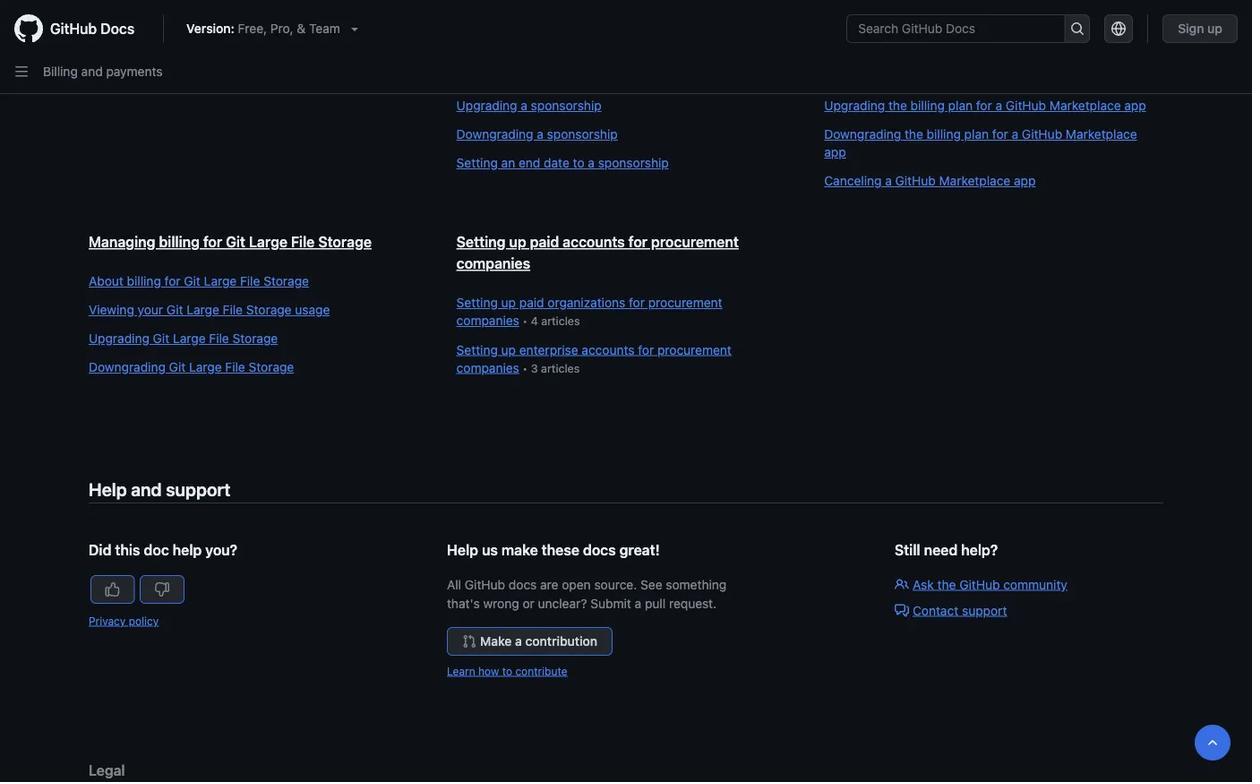 Task type: locate. For each thing, give the bounding box(es) containing it.
• 3 articles
[[520, 362, 580, 375]]

upgrading the billing plan for a github marketplace app
[[825, 98, 1147, 113]]

2 vertical spatial procurement
[[658, 342, 732, 357]]

github inside upgrading the billing plan for a github marketplace app link
[[1006, 98, 1047, 113]]

app down apps at top
[[1125, 98, 1147, 113]]

app up "canceling"
[[825, 145, 846, 159]]

0 vertical spatial •
[[523, 315, 528, 327]]

1 horizontal spatial downgrading
[[457, 127, 534, 142]]

app inside downgrading the billing plan for a github marketplace app
[[825, 145, 846, 159]]

downgrading for a
[[457, 127, 534, 142]]

docs up source.
[[583, 542, 616, 559]]

companies inside setting up paid accounts for procurement companies
[[457, 255, 531, 272]]

0 vertical spatial and
[[81, 64, 103, 79]]

1 horizontal spatial support
[[962, 603, 1008, 618]]

1 vertical spatial and
[[131, 478, 162, 500]]

billing for managing billing for github marketplace apps
[[895, 29, 936, 46]]

to
[[573, 155, 585, 170], [502, 665, 513, 677]]

make
[[502, 542, 538, 559]]

about right billing
[[89, 69, 123, 84]]

help and support
[[89, 478, 231, 500]]

billing inside downgrading the billing plan for a github marketplace app
[[927, 127, 961, 142]]

security
[[348, 29, 405, 46], [289, 69, 336, 84]]

these
[[542, 542, 580, 559]]

0 horizontal spatial docs
[[509, 577, 537, 592]]

0 vertical spatial docs
[[583, 542, 616, 559]]

2 • from the top
[[523, 362, 528, 375]]

unclear?
[[538, 596, 587, 611]]

accounts inside setting up paid accounts for procurement companies
[[563, 233, 625, 250]]

1 horizontal spatial docs
[[583, 542, 616, 559]]

a left pull
[[635, 596, 642, 611]]

up for setting up paid organizations for procurement companies
[[501, 295, 516, 310]]

2 setting from the top
[[457, 233, 506, 250]]

2 articles from the top
[[541, 362, 580, 375]]

managing billing for github marketplace apps
[[825, 29, 1134, 46]]

about billing for git large file storage
[[89, 274, 309, 289]]

paid for accounts
[[530, 233, 559, 250]]

support up help
[[166, 478, 231, 500]]

request.
[[669, 596, 717, 611]]

companies left 4
[[457, 313, 520, 328]]

support down ask the github community link
[[962, 603, 1008, 618]]

up inside setting up paid organizations for procurement companies
[[501, 295, 516, 310]]

managing billing for github advanced security link
[[89, 29, 405, 46]]

sponsorship up downgrading a sponsorship
[[531, 98, 602, 113]]

downgrading up the an
[[457, 127, 534, 142]]

how
[[479, 665, 499, 677]]

1 vertical spatial •
[[523, 362, 528, 375]]

downgrading git large file storage link
[[89, 358, 421, 376]]

procurement for setting up paid organizations for procurement companies
[[649, 295, 723, 310]]

articles down enterprise
[[541, 362, 580, 375]]

downgrading inside downgrading the billing plan for a github marketplace app
[[825, 127, 902, 142]]

for down setting an end date to a sponsorship link
[[629, 233, 648, 250]]

and for help
[[131, 478, 162, 500]]

paid inside setting up paid organizations for procurement companies
[[520, 295, 544, 310]]

procurement for setting up enterprise accounts for procurement companies
[[658, 342, 732, 357]]

accounts inside setting up enterprise accounts for procurement companies
[[582, 342, 635, 357]]

managing billing for git large file storage
[[89, 233, 372, 250]]

enterprise
[[520, 342, 578, 357]]

for up about billing for github advanced security
[[203, 29, 222, 46]]

1 vertical spatial to
[[502, 665, 513, 677]]

upgrading
[[457, 98, 517, 113], [825, 98, 885, 113], [89, 331, 150, 346]]

setting inside setting up paid organizations for procurement companies
[[457, 295, 498, 310]]

1 setting from the top
[[457, 155, 498, 170]]

up for setting up enterprise accounts for procurement companies
[[501, 342, 516, 357]]

see
[[641, 577, 663, 592]]

0 horizontal spatial app
[[825, 145, 846, 159]]

security down &
[[289, 69, 336, 84]]

for right organizations
[[629, 295, 645, 310]]

advanced left triangle down image
[[277, 29, 345, 46]]

doc
[[144, 542, 169, 559]]

0 vertical spatial help
[[89, 478, 127, 500]]

2 vertical spatial sponsorship
[[598, 155, 669, 170]]

accounts up organizations
[[563, 233, 625, 250]]

1 vertical spatial procurement
[[649, 295, 723, 310]]

managing billing for github marketplace apps link
[[825, 29, 1134, 46]]

upgrading up downgrading a sponsorship
[[457, 98, 517, 113]]

setting
[[457, 155, 498, 170], [457, 233, 506, 250], [457, 295, 498, 310], [457, 342, 498, 357]]

1 vertical spatial articles
[[541, 362, 580, 375]]

0 horizontal spatial help
[[89, 478, 127, 500]]

managing billing for github advanced security
[[89, 29, 405, 46]]

1 vertical spatial accounts
[[582, 342, 635, 357]]

up for sign up
[[1208, 21, 1223, 36]]

help for help us make these docs great!
[[447, 542, 479, 559]]

downgrading a sponsorship
[[457, 127, 618, 142]]

upgrading for downgrading the billing plan for a github marketplace app
[[825, 98, 885, 113]]

1 horizontal spatial security
[[348, 29, 405, 46]]

plan inside downgrading the billing plan for a github marketplace app
[[965, 127, 989, 142]]

0 horizontal spatial security
[[289, 69, 336, 84]]

learn how to contribute link
[[447, 665, 568, 677]]

for inside setting up enterprise accounts for procurement companies
[[638, 342, 654, 357]]

companies for setting up paid accounts for procurement companies
[[457, 255, 531, 272]]

a up downgrading a sponsorship
[[521, 98, 528, 113]]

for down setting up paid organizations for procurement companies
[[638, 342, 654, 357]]

date
[[544, 155, 570, 170]]

0 vertical spatial about
[[89, 69, 123, 84]]

advanced
[[277, 29, 345, 46], [228, 69, 285, 84]]

great!
[[620, 542, 660, 559]]

security for about billing for github advanced security
[[289, 69, 336, 84]]

upgrading a sponsorship
[[457, 98, 602, 113]]

0 horizontal spatial upgrading
[[89, 331, 150, 346]]

paid
[[530, 233, 559, 250], [520, 295, 544, 310]]

an
[[501, 155, 515, 170]]

a up end
[[537, 127, 544, 142]]

2 horizontal spatial downgrading
[[825, 127, 902, 142]]

file down upgrading git large file storage link
[[225, 360, 245, 375]]

1 companies from the top
[[457, 255, 531, 272]]

end
[[519, 155, 541, 170]]

1 vertical spatial advanced
[[228, 69, 285, 84]]

2 vertical spatial app
[[1014, 173, 1036, 188]]

0 vertical spatial advanced
[[277, 29, 345, 46]]

the for upgrading
[[889, 98, 908, 113]]

setting for setting up paid accounts for procurement companies
[[457, 233, 506, 250]]

companies up • 4 articles
[[457, 255, 531, 272]]

1 horizontal spatial and
[[131, 478, 162, 500]]

0 vertical spatial companies
[[457, 255, 531, 272]]

plan down upgrading the billing plan for a github marketplace app
[[965, 127, 989, 142]]

4 setting from the top
[[457, 342, 498, 357]]

1 horizontal spatial help
[[447, 542, 479, 559]]

billing for managing billing for git large file storage
[[159, 233, 200, 250]]

legal
[[89, 762, 125, 779]]

about up viewing
[[89, 274, 123, 289]]

downgrading down viewing
[[89, 360, 166, 375]]

1 horizontal spatial to
[[573, 155, 585, 170]]

none search field inside 'main' 'banner'
[[847, 14, 1091, 43]]

0 horizontal spatial to
[[502, 665, 513, 677]]

github docs
[[50, 20, 135, 37]]

all github docs are open source. see something that's wrong or unclear? submit a pull request.
[[447, 577, 727, 611]]

large
[[249, 233, 288, 250], [204, 274, 237, 289], [187, 302, 219, 317], [173, 331, 206, 346], [189, 360, 222, 375]]

procurement inside setting up paid organizations for procurement companies
[[649, 295, 723, 310]]

1 vertical spatial the
[[905, 127, 924, 142]]

ask
[[913, 577, 934, 592]]

managing for managing billing for github marketplace apps
[[825, 29, 891, 46]]

accounts
[[563, 233, 625, 250], [582, 342, 635, 357]]

0 vertical spatial articles
[[541, 315, 580, 327]]

a down upgrading the billing plan for a github marketplace app link at the right
[[1012, 127, 1019, 142]]

file up viewing your git large file storage usage link
[[240, 274, 260, 289]]

large up downgrading git large file storage
[[173, 331, 206, 346]]

accounts for paid
[[563, 233, 625, 250]]

1 horizontal spatial upgrading
[[457, 98, 517, 113]]

upgrading git large file storage link
[[89, 330, 421, 348]]

0 vertical spatial paid
[[530, 233, 559, 250]]

0 vertical spatial app
[[1125, 98, 1147, 113]]

about billing for github advanced security link
[[89, 68, 421, 86]]

to right how
[[502, 665, 513, 677]]

upgrading for downgrading a sponsorship
[[457, 98, 517, 113]]

up inside setting up paid accounts for procurement companies
[[509, 233, 527, 250]]

and up the doc
[[131, 478, 162, 500]]

that's
[[447, 596, 480, 611]]

articles for paid
[[541, 315, 580, 327]]

1 vertical spatial sponsorship
[[547, 127, 618, 142]]

app down downgrading the billing plan for a github marketplace app link on the right of the page
[[1014, 173, 1036, 188]]

about
[[89, 69, 123, 84], [89, 274, 123, 289]]

github inside the all github docs are open source. see something that's wrong or unclear? submit a pull request.
[[465, 577, 505, 592]]

None search field
[[847, 14, 1091, 43]]

0 vertical spatial the
[[889, 98, 908, 113]]

3 setting from the top
[[457, 295, 498, 310]]

2 about from the top
[[89, 274, 123, 289]]

articles
[[541, 315, 580, 327], [541, 362, 580, 375]]

3
[[531, 362, 538, 375]]

about for about billing for git large file storage
[[89, 274, 123, 289]]

setting for setting an end date to a sponsorship
[[457, 155, 498, 170]]

3 companies from the top
[[457, 360, 520, 375]]

0 horizontal spatial and
[[81, 64, 103, 79]]

2 horizontal spatial upgrading
[[825, 98, 885, 113]]

us
[[482, 542, 498, 559]]

open sidebar image
[[14, 65, 29, 79]]

managing billing for git large file storage link
[[89, 233, 372, 250]]

paid up organizations
[[530, 233, 559, 250]]

for right payments
[[165, 69, 181, 84]]

github inside downgrading the billing plan for a github marketplace app
[[1022, 127, 1063, 142]]

procurement inside setting up enterprise accounts for procurement companies
[[658, 342, 732, 357]]

billing for managing billing for github advanced security
[[159, 29, 200, 46]]

accounts down setting up paid organizations for procurement companies
[[582, 342, 635, 357]]

1 • from the top
[[523, 315, 528, 327]]

1 vertical spatial paid
[[520, 295, 544, 310]]

2 horizontal spatial app
[[1125, 98, 1147, 113]]

up inside setting up enterprise accounts for procurement companies
[[501, 342, 516, 357]]

and inside 'main' 'banner'
[[81, 64, 103, 79]]

• left 4
[[523, 315, 528, 327]]

sponsorship up setting an end date to a sponsorship
[[547, 127, 618, 142]]

1 vertical spatial security
[[289, 69, 336, 84]]

• 4 articles
[[520, 315, 580, 327]]

sponsorship for downgrading a sponsorship
[[547, 127, 618, 142]]

about for about billing for github advanced security
[[89, 69, 123, 84]]

companies
[[457, 255, 531, 272], [457, 313, 520, 328], [457, 360, 520, 375]]

• left 3
[[523, 362, 528, 375]]

0 vertical spatial support
[[166, 478, 231, 500]]

app for downgrading the billing plan for a github marketplace app
[[825, 145, 846, 159]]

main banner
[[0, 0, 1253, 94]]

procurement inside setting up paid accounts for procurement companies
[[651, 233, 739, 250]]

policy
[[129, 615, 159, 627]]

version:
[[186, 21, 235, 36]]

2 vertical spatial the
[[938, 577, 956, 592]]

downgrading for the
[[825, 127, 902, 142]]

1 articles from the top
[[541, 315, 580, 327]]

1 vertical spatial about
[[89, 274, 123, 289]]

contact
[[913, 603, 959, 618]]

large down about billing for git large file storage at the left top
[[187, 302, 219, 317]]

setting up paid accounts for procurement companies link
[[457, 233, 739, 272]]

paid up 4
[[520, 295, 544, 310]]

and right billing
[[81, 64, 103, 79]]

2 vertical spatial companies
[[457, 360, 520, 375]]

app for upgrading the billing plan for a github marketplace app
[[1125, 98, 1147, 113]]

billing and payments
[[43, 64, 163, 79]]

did this doc help you? option group
[[89, 575, 336, 604]]

0 vertical spatial to
[[573, 155, 585, 170]]

1 vertical spatial plan
[[965, 127, 989, 142]]

security right 'team' in the left top of the page
[[348, 29, 405, 46]]

articles right 4
[[541, 315, 580, 327]]

0 vertical spatial plan
[[949, 98, 973, 113]]

ask the github community
[[913, 577, 1068, 592]]

2 companies from the top
[[457, 313, 520, 328]]

marketplace
[[1013, 29, 1097, 46], [1050, 98, 1121, 113], [1066, 127, 1138, 142], [940, 173, 1011, 188]]

file up 'about billing for git large file storage' link
[[291, 233, 315, 250]]

advanced inside the about billing for github advanced security link
[[228, 69, 285, 84]]

triangle down image
[[347, 22, 362, 36]]

something
[[666, 577, 727, 592]]

docs up 'or'
[[509, 577, 537, 592]]

managing
[[89, 29, 155, 46], [825, 29, 891, 46], [89, 233, 155, 250]]

a inside downgrading the billing plan for a github marketplace app
[[1012, 127, 1019, 142]]

setting inside setting up enterprise accounts for procurement companies
[[457, 342, 498, 357]]

to right date
[[573, 155, 585, 170]]

sponsorship down 'downgrading a sponsorship' link
[[598, 155, 669, 170]]

plan for upgrading
[[949, 98, 973, 113]]

git right your
[[167, 302, 183, 317]]

app inside canceling a github marketplace app link
[[1014, 173, 1036, 188]]

0 vertical spatial security
[[348, 29, 405, 46]]

upgrading up "canceling"
[[825, 98, 885, 113]]

wrong
[[483, 596, 519, 611]]

help up did
[[89, 478, 127, 500]]

paid inside setting up paid accounts for procurement companies
[[530, 233, 559, 250]]

1 vertical spatial docs
[[509, 577, 537, 592]]

advanced down managing billing for github advanced security
[[228, 69, 285, 84]]

all
[[447, 577, 462, 592]]

companies left 3
[[457, 360, 520, 375]]

1 about from the top
[[89, 69, 123, 84]]

1 vertical spatial companies
[[457, 313, 520, 328]]

git down your
[[153, 331, 170, 346]]

0 vertical spatial procurement
[[651, 233, 739, 250]]

for up downgrading the billing plan for a github marketplace app in the top of the page
[[977, 98, 993, 113]]

need
[[924, 542, 958, 559]]

up inside 'main' 'banner'
[[1208, 21, 1223, 36]]

the inside downgrading the billing plan for a github marketplace app
[[905, 127, 924, 142]]

help left us
[[447, 542, 479, 559]]

0 vertical spatial sponsorship
[[531, 98, 602, 113]]

docs inside the all github docs are open source. see something that's wrong or unclear? submit a pull request.
[[509, 577, 537, 592]]

setting an end date to a sponsorship
[[457, 155, 669, 170]]

sponsorship for upgrading a sponsorship
[[531, 98, 602, 113]]

companies inside setting up paid organizations for procurement companies
[[457, 313, 520, 328]]

plan up downgrading the billing plan for a github marketplace app in the top of the page
[[949, 98, 973, 113]]

tooltip
[[1195, 725, 1231, 761]]

viewing
[[89, 302, 134, 317]]

app inside upgrading the billing plan for a github marketplace app link
[[1125, 98, 1147, 113]]

companies inside setting up enterprise accounts for procurement companies
[[457, 360, 520, 375]]

the
[[889, 98, 908, 113], [905, 127, 924, 142], [938, 577, 956, 592]]

upgrading down viewing
[[89, 331, 150, 346]]

1 horizontal spatial app
[[1014, 173, 1036, 188]]

for down upgrading the billing plan for a github marketplace app link at the right
[[993, 127, 1009, 142]]

0 vertical spatial accounts
[[563, 233, 625, 250]]

plan
[[949, 98, 973, 113], [965, 127, 989, 142]]

file
[[291, 233, 315, 250], [240, 274, 260, 289], [223, 302, 243, 317], [209, 331, 229, 346], [225, 360, 245, 375]]

1 vertical spatial app
[[825, 145, 846, 159]]

setting inside setting up paid accounts for procurement companies
[[457, 233, 506, 250]]

app
[[1125, 98, 1147, 113], [825, 145, 846, 159], [1014, 173, 1036, 188]]

1 vertical spatial help
[[447, 542, 479, 559]]

open
[[562, 577, 591, 592]]

managing for managing billing for github advanced security
[[89, 29, 155, 46]]

downgrading up "canceling"
[[825, 127, 902, 142]]



Task type: describe. For each thing, give the bounding box(es) containing it.
canceling a github marketplace app link
[[825, 172, 1157, 190]]

did this doc help you?
[[89, 542, 238, 559]]

1 vertical spatial support
[[962, 603, 1008, 618]]

managing for managing billing for git large file storage
[[89, 233, 155, 250]]

submit
[[591, 596, 632, 611]]

large down upgrading git large file storage
[[189, 360, 222, 375]]

plan for downgrading
[[965, 127, 989, 142]]

file down viewing your git large file storage usage
[[209, 331, 229, 346]]

companies for setting up enterprise accounts for procurement companies
[[457, 360, 520, 375]]

articles for enterprise
[[541, 362, 580, 375]]

this
[[115, 542, 140, 559]]

downgrading the billing plan for a github marketplace app link
[[825, 125, 1157, 161]]

setting up enterprise accounts for procurement companies
[[457, 342, 732, 375]]

organizations
[[548, 295, 626, 310]]

upgrading a sponsorship link
[[457, 97, 789, 115]]

github inside the github docs link
[[50, 20, 97, 37]]

billing for about billing for github advanced security
[[127, 69, 161, 84]]

billing
[[43, 64, 78, 79]]

canceling a github marketplace app
[[825, 173, 1036, 188]]

git down upgrading git large file storage
[[169, 360, 186, 375]]

for inside downgrading the billing plan for a github marketplace app
[[993, 127, 1009, 142]]

pull
[[645, 596, 666, 611]]

help
[[173, 542, 202, 559]]

your
[[138, 302, 163, 317]]

ask the github community link
[[895, 577, 1068, 592]]

did
[[89, 542, 112, 559]]

setting up paid organizations for procurement companies
[[457, 295, 723, 328]]

companies for setting up paid organizations for procurement companies
[[457, 313, 520, 328]]

about billing for git large file storage link
[[89, 272, 421, 290]]

setting for setting up enterprise accounts for procurement companies
[[457, 342, 498, 357]]

select language: current language is english image
[[1112, 22, 1127, 36]]

github inside the about billing for github advanced security link
[[184, 69, 225, 84]]

docs
[[101, 20, 135, 37]]

apps
[[1101, 29, 1134, 46]]

upgrading git large file storage
[[89, 331, 278, 346]]

privacy policy
[[89, 615, 159, 627]]

setting an end date to a sponsorship link
[[457, 154, 789, 172]]

large up viewing your git large file storage usage
[[204, 274, 237, 289]]

contribute
[[516, 665, 568, 677]]

contribution
[[525, 634, 598, 649]]

privacy
[[89, 615, 126, 627]]

for up viewing your git large file storage usage
[[165, 274, 181, 289]]

0 horizontal spatial downgrading
[[89, 360, 166, 375]]

security for managing billing for github advanced security
[[348, 29, 405, 46]]

contact support
[[913, 603, 1008, 618]]

team
[[309, 21, 340, 36]]

learn
[[447, 665, 476, 677]]

0 horizontal spatial support
[[166, 478, 231, 500]]

sign up
[[1178, 21, 1223, 36]]

search image
[[1071, 22, 1085, 36]]

free,
[[238, 21, 267, 36]]

make
[[480, 634, 512, 649]]

the for ask
[[938, 577, 956, 592]]

still
[[895, 542, 921, 559]]

make a contribution
[[480, 634, 598, 649]]

billing for about billing for git large file storage
[[127, 274, 161, 289]]

upgrading the billing plan for a github marketplace app link
[[825, 97, 1157, 115]]

canceling
[[825, 173, 882, 188]]

advanced for about billing for github advanced security
[[228, 69, 285, 84]]

downgrading git large file storage
[[89, 360, 294, 375]]

viewing your git large file storage usage
[[89, 302, 330, 317]]

scroll to top image
[[1206, 736, 1220, 750]]

still need help?
[[895, 542, 998, 559]]

procurement for setting up paid accounts for procurement companies
[[651, 233, 739, 250]]

4
[[531, 315, 538, 327]]

setting for setting up paid organizations for procurement companies
[[457, 295, 498, 310]]

a right "canceling"
[[885, 173, 892, 188]]

about billing for github advanced security
[[89, 69, 336, 84]]

up for setting up paid accounts for procurement companies
[[509, 233, 527, 250]]

you?
[[205, 542, 238, 559]]

for inside setting up paid accounts for procurement companies
[[629, 233, 648, 250]]

Search GitHub Docs search field
[[848, 15, 1065, 42]]

git up viewing your git large file storage usage
[[184, 274, 201, 289]]

accounts for enterprise
[[582, 342, 635, 357]]

privacy policy link
[[89, 615, 159, 627]]

the for downgrading
[[905, 127, 924, 142]]

make a contribution link
[[447, 627, 613, 656]]

large up 'about billing for git large file storage' link
[[249, 233, 288, 250]]

git up 'about billing for git large file storage' link
[[226, 233, 246, 250]]

downgrading the billing plan for a github marketplace app
[[825, 127, 1138, 159]]

pro,
[[271, 21, 294, 36]]

payments
[[106, 64, 163, 79]]

and for billing
[[81, 64, 103, 79]]

help for help and support
[[89, 478, 127, 500]]

• for enterprise
[[523, 362, 528, 375]]

sign up link
[[1163, 14, 1238, 43]]

are
[[540, 577, 559, 592]]

contact support link
[[895, 603, 1008, 618]]

version: free, pro, & team
[[186, 21, 340, 36]]

sign
[[1178, 21, 1205, 36]]

&
[[297, 21, 306, 36]]

for inside setting up paid organizations for procurement companies
[[629, 295, 645, 310]]

downgrading a sponsorship link
[[457, 125, 789, 143]]

usage
[[295, 302, 330, 317]]

help us make these docs great!
[[447, 542, 660, 559]]

a right the make
[[515, 634, 522, 649]]

marketplace inside downgrading the billing plan for a github marketplace app
[[1066, 127, 1138, 142]]

github docs link
[[14, 14, 149, 43]]

a inside the all github docs are open source. see something that's wrong or unclear? submit a pull request.
[[635, 596, 642, 611]]

file down 'about billing for git large file storage' link
[[223, 302, 243, 317]]

advanced for managing billing for github advanced security
[[277, 29, 345, 46]]

for up about billing for git large file storage at the left top
[[203, 233, 222, 250]]

community
[[1004, 577, 1068, 592]]

for up upgrading the billing plan for a github marketplace app
[[939, 29, 958, 46]]

a right date
[[588, 155, 595, 170]]

• for paid
[[523, 315, 528, 327]]

learn how to contribute
[[447, 665, 568, 677]]

help?
[[962, 542, 998, 559]]

paid for organizations
[[520, 295, 544, 310]]

or
[[523, 596, 535, 611]]

source.
[[594, 577, 637, 592]]

github inside canceling a github marketplace app link
[[896, 173, 936, 188]]

a up downgrading the billing plan for a github marketplace app link on the right of the page
[[996, 98, 1003, 113]]



Task type: vqa. For each thing, say whether or not it's contained in the screenshot.
PUBLIC in the top of the page
no



